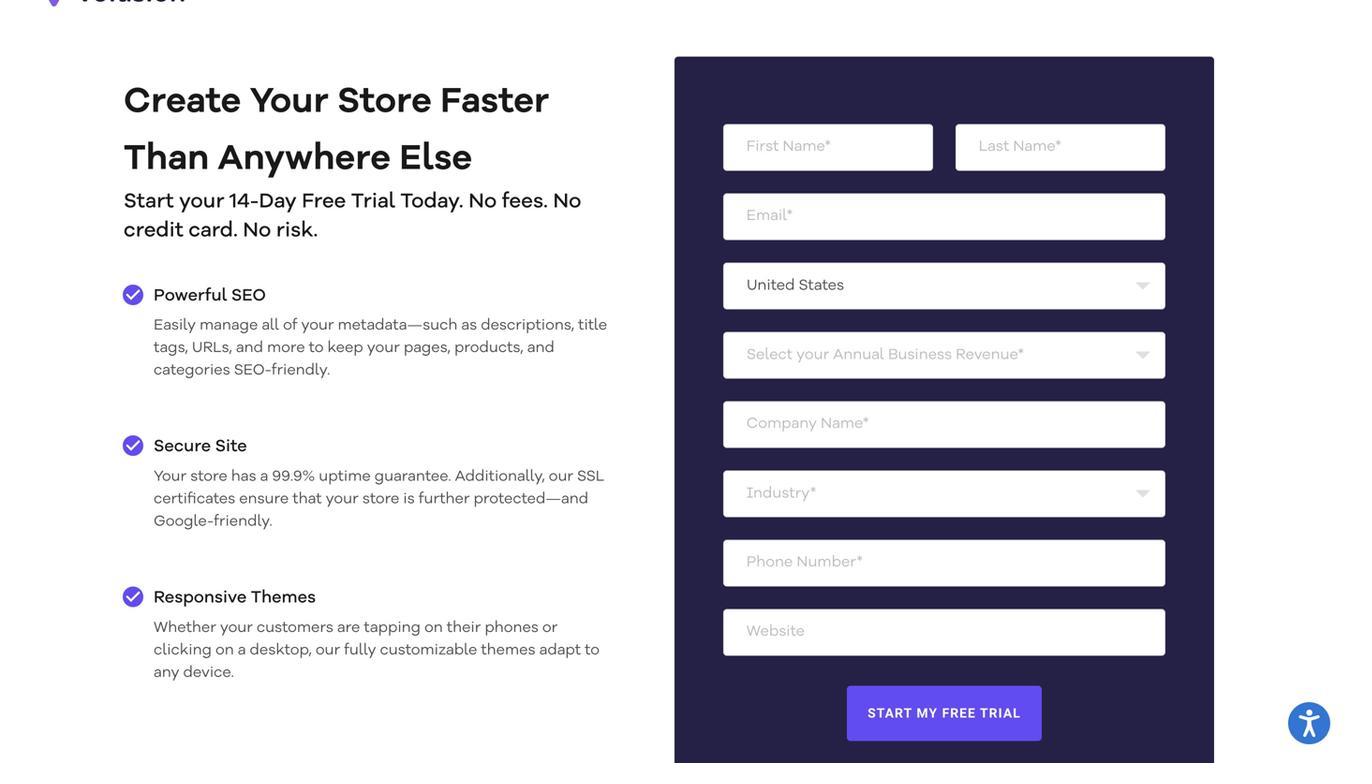 Task type: vqa. For each thing, say whether or not it's contained in the screenshot.
the left on
yes



Task type: locate. For each thing, give the bounding box(es) containing it.
as
[[461, 319, 477, 334]]

start left my
[[868, 706, 912, 721]]

0 vertical spatial store
[[190, 470, 227, 485]]

a left desktop,
[[238, 643, 246, 658]]

site
[[215, 439, 247, 456]]

to left keep
[[309, 341, 324, 356]]

0 vertical spatial start
[[124, 192, 174, 213]]

1 horizontal spatial on
[[424, 621, 443, 636]]

0 vertical spatial your
[[250, 85, 329, 121]]

your
[[250, 85, 329, 121], [154, 470, 187, 485]]

responsive themes
[[154, 590, 316, 607]]

1 horizontal spatial free
[[942, 706, 976, 721]]

on up device.
[[215, 643, 234, 658]]

start up "credit"
[[124, 192, 174, 213]]

1 vertical spatial trial
[[980, 706, 1021, 721]]

start your 14-day free trial today. no fees. no credit card. no risk.
[[124, 192, 581, 242]]

card.
[[189, 221, 238, 242]]

name*
[[783, 140, 831, 155], [1013, 140, 1061, 155], [821, 417, 869, 432]]

0 horizontal spatial trial
[[351, 192, 395, 213]]

your
[[179, 192, 224, 213], [301, 319, 334, 334], [367, 341, 400, 356], [326, 492, 359, 507], [220, 621, 253, 636]]

1 horizontal spatial your
[[250, 85, 329, 121]]

free
[[302, 192, 346, 213], [942, 706, 976, 721]]

your inside whether your customers are tapping on their phones or clicking on a desktop, our fully customizable themes adapt to any device.
[[220, 621, 253, 636]]

0 vertical spatial our
[[549, 470, 573, 485]]

1 vertical spatial store
[[362, 492, 399, 507]]

1 vertical spatial free
[[942, 706, 976, 721]]

certificates
[[154, 492, 235, 507]]

0 horizontal spatial a
[[238, 643, 246, 658]]

your up anywhere
[[250, 85, 329, 121]]

start inside button
[[868, 706, 912, 721]]

open accessibe: accessibility options, statement and help image
[[1299, 710, 1320, 737]]

1 horizontal spatial a
[[260, 470, 268, 485]]

volusion logo image
[[41, 0, 186, 8]]

descriptions,
[[481, 319, 574, 334]]

14-
[[230, 192, 259, 213]]

start for start my free trial
[[868, 706, 912, 721]]

no right fees.
[[553, 192, 581, 213]]

customers
[[257, 621, 333, 636]]

free up risk.
[[302, 192, 346, 213]]

more
[[267, 341, 305, 356]]

your inside start your 14-day free trial today. no fees. no credit card. no risk.
[[179, 192, 224, 213]]

start
[[124, 192, 174, 213], [868, 706, 912, 721]]

risk.
[[276, 221, 318, 242]]

a inside your store has a 99.9% uptime guarantee. additionally, our ssl certificates ensure that your store is further protected—and google-friendly.
[[260, 470, 268, 485]]

name* for company name*
[[821, 417, 869, 432]]

friendly. down 'more'
[[271, 364, 330, 379]]

credit
[[124, 221, 183, 242]]

adapt
[[539, 643, 581, 658]]

Website text field
[[723, 610, 1165, 656]]

and
[[236, 341, 263, 356], [527, 341, 554, 356]]

seo
[[231, 288, 266, 305]]

has
[[231, 470, 256, 485]]

0 vertical spatial trial
[[351, 192, 395, 213]]

name* right last
[[1013, 140, 1061, 155]]

name* for last name*
[[1013, 140, 1061, 155]]

your up card.
[[179, 192, 224, 213]]

a
[[260, 470, 268, 485], [238, 643, 246, 658]]

clicking
[[154, 643, 212, 658]]

company name*
[[746, 417, 869, 432]]

store up certificates
[[190, 470, 227, 485]]

faster
[[440, 85, 549, 121]]

last
[[979, 140, 1009, 155]]

name* right first
[[783, 140, 831, 155]]

0 horizontal spatial our
[[316, 643, 340, 658]]

start inside start your 14-day free trial today. no fees. no credit card. no risk.
[[124, 192, 174, 213]]

customizable
[[380, 643, 477, 658]]

1 and from the left
[[236, 341, 263, 356]]

1 horizontal spatial our
[[549, 470, 573, 485]]

anywhere
[[218, 142, 391, 177]]

all
[[262, 319, 279, 334]]

themes
[[481, 643, 535, 658]]

0 vertical spatial to
[[309, 341, 324, 356]]

our
[[549, 470, 573, 485], [316, 643, 340, 658]]

1 horizontal spatial trial
[[980, 706, 1021, 721]]

whether
[[154, 621, 216, 636]]

to
[[309, 341, 324, 356], [585, 643, 600, 658]]

0 horizontal spatial to
[[309, 341, 324, 356]]

your down responsive themes
[[220, 621, 253, 636]]

today.
[[400, 192, 463, 213]]

powerful
[[154, 288, 227, 305]]

0 horizontal spatial your
[[154, 470, 187, 485]]

our inside your store has a 99.9% uptime guarantee. additionally, our ssl certificates ensure that your store is further protected—and google-friendly.
[[549, 470, 573, 485]]

title
[[578, 319, 607, 334]]

0 horizontal spatial start
[[124, 192, 174, 213]]

friendly.
[[271, 364, 330, 379], [214, 515, 272, 530]]

company
[[746, 417, 817, 432]]

1 vertical spatial start
[[868, 706, 912, 721]]

on up customizable on the bottom of the page
[[424, 621, 443, 636]]

our inside whether your customers are tapping on their phones or clicking on a desktop, our fully customizable themes adapt to any device.
[[316, 643, 340, 658]]

Last Name* text field
[[956, 124, 1165, 171]]

0 vertical spatial friendly.
[[271, 364, 330, 379]]

to right adapt
[[585, 643, 600, 658]]

0 horizontal spatial and
[[236, 341, 263, 356]]

trial
[[351, 192, 395, 213], [980, 706, 1021, 721]]

99.9%
[[272, 470, 315, 485]]

1 vertical spatial your
[[154, 470, 187, 485]]

Company Name* text field
[[723, 402, 1165, 448]]

to inside easily manage all of your metadata—such as descriptions, title tags, urls, and more to keep your pages, products, and categories seo-friendly.
[[309, 341, 324, 356]]

store
[[190, 470, 227, 485], [362, 492, 399, 507]]

no down 14-
[[243, 221, 271, 242]]

website
[[746, 625, 805, 640]]

trial right my
[[980, 706, 1021, 721]]

store left is
[[362, 492, 399, 507]]

additionally,
[[455, 470, 545, 485]]

your inside your store has a 99.9% uptime guarantee. additionally, our ssl certificates ensure that your store is further protected—and google-friendly.
[[326, 492, 359, 507]]

1 horizontal spatial start
[[868, 706, 912, 721]]

and up seo- at top
[[236, 341, 263, 356]]

their
[[447, 621, 481, 636]]

and down descriptions,
[[527, 341, 554, 356]]

friendly. down 'ensure'
[[214, 515, 272, 530]]

name* right company
[[821, 417, 869, 432]]

1 horizontal spatial and
[[527, 341, 554, 356]]

on
[[424, 621, 443, 636], [215, 643, 234, 658]]

0 vertical spatial free
[[302, 192, 346, 213]]

powerful seo
[[154, 288, 266, 305]]

your down uptime
[[326, 492, 359, 507]]

1 vertical spatial to
[[585, 643, 600, 658]]

urls,
[[192, 341, 232, 356]]

free right my
[[942, 706, 976, 721]]

day
[[259, 192, 297, 213]]

trial left today. on the top
[[351, 192, 395, 213]]

our down are in the bottom of the page
[[316, 643, 340, 658]]

1 vertical spatial a
[[238, 643, 246, 658]]

0 horizontal spatial free
[[302, 192, 346, 213]]

a right has
[[260, 470, 268, 485]]

tags,
[[154, 341, 188, 356]]

trial inside start my free trial button
[[980, 706, 1021, 721]]

1 vertical spatial friendly.
[[214, 515, 272, 530]]

0 vertical spatial on
[[424, 621, 443, 636]]

0 vertical spatial a
[[260, 470, 268, 485]]

further
[[419, 492, 470, 507]]

ssl
[[577, 470, 604, 485]]

no
[[469, 192, 497, 213], [553, 192, 581, 213], [243, 221, 271, 242]]

no left fees.
[[469, 192, 497, 213]]

1 vertical spatial on
[[215, 643, 234, 658]]

to inside whether your customers are tapping on their phones or clicking on a desktop, our fully customizable themes adapt to any device.
[[585, 643, 600, 658]]

2 and from the left
[[527, 341, 554, 356]]

our left ssl
[[549, 470, 573, 485]]

1 vertical spatial our
[[316, 643, 340, 658]]

guarantee.
[[374, 470, 451, 485]]

your inside your store has a 99.9% uptime guarantee. additionally, our ssl certificates ensure that your store is further protected—and google-friendly.
[[154, 470, 187, 485]]

your down the 'secure'
[[154, 470, 187, 485]]

1 horizontal spatial to
[[585, 643, 600, 658]]



Task type: describe. For each thing, give the bounding box(es) containing it.
seo-
[[234, 364, 271, 379]]

tapping
[[364, 621, 421, 636]]

last name*
[[979, 140, 1061, 155]]

uptime
[[319, 470, 371, 485]]

1 horizontal spatial store
[[362, 492, 399, 507]]

create
[[124, 85, 241, 121]]

fully
[[344, 643, 376, 658]]

your right of
[[301, 319, 334, 334]]

create your store faster than anywhere else
[[124, 85, 549, 177]]

start my free trial
[[868, 706, 1021, 721]]

your inside create your store faster than anywhere else
[[250, 85, 329, 121]]

start my free trial button
[[847, 686, 1042, 741]]

a inside whether your customers are tapping on their phones or clicking on a desktop, our fully customizable themes adapt to any device.
[[238, 643, 246, 658]]

my
[[917, 706, 938, 721]]

1 horizontal spatial no
[[469, 192, 497, 213]]

start for start your 14-day free trial today. no fees. no credit card. no risk.
[[124, 192, 174, 213]]

fees.
[[502, 192, 548, 213]]

email*
[[746, 209, 793, 224]]

0 horizontal spatial store
[[190, 470, 227, 485]]

first name*
[[746, 140, 831, 155]]

free inside start your 14-day free trial today. no fees. no credit card. no risk.
[[302, 192, 346, 213]]

that
[[293, 492, 322, 507]]

pages,
[[404, 341, 451, 356]]

keep
[[327, 341, 363, 356]]

phones
[[485, 621, 539, 636]]

secure
[[154, 439, 211, 456]]

0 horizontal spatial on
[[215, 643, 234, 658]]

secure site
[[154, 439, 247, 456]]

categories
[[154, 364, 230, 379]]

easily manage all of your metadata—such as descriptions, title tags, urls, and more to keep your pages, products, and categories seo-friendly.
[[154, 319, 607, 379]]

ensure
[[239, 492, 289, 507]]

desktop,
[[250, 643, 312, 658]]

google-
[[154, 515, 214, 530]]

number*
[[797, 556, 863, 571]]

Email* email field
[[723, 194, 1165, 240]]

themes
[[251, 590, 316, 607]]

else
[[399, 142, 472, 177]]

friendly. inside easily manage all of your metadata—such as descriptions, title tags, urls, and more to keep your pages, products, and categories seo-friendly.
[[271, 364, 330, 379]]

protected—and
[[474, 492, 588, 507]]

are
[[337, 621, 360, 636]]

0 horizontal spatial no
[[243, 221, 271, 242]]

phone
[[746, 556, 793, 571]]

your store has a 99.9% uptime guarantee. additionally, our ssl certificates ensure that your store is further protected—and google-friendly.
[[154, 470, 604, 530]]

manage
[[200, 319, 258, 334]]

trial inside start your 14-day free trial today. no fees. no credit card. no risk.
[[351, 192, 395, 213]]

your down metadata—such
[[367, 341, 400, 356]]

any
[[154, 666, 179, 681]]

is
[[403, 492, 415, 507]]

whether your customers are tapping on their phones or clicking on a desktop, our fully customizable themes adapt to any device.
[[154, 621, 600, 681]]

first
[[746, 140, 779, 155]]

device.
[[183, 666, 234, 681]]

name* for first name*
[[783, 140, 831, 155]]

store
[[337, 85, 432, 121]]

easily
[[154, 319, 196, 334]]

free inside button
[[942, 706, 976, 721]]

friendly. inside your store has a 99.9% uptime guarantee. additionally, our ssl certificates ensure that your store is further protected—and google-friendly.
[[214, 515, 272, 530]]

than
[[124, 142, 209, 177]]

responsive
[[154, 590, 247, 607]]

phone number*
[[746, 556, 863, 571]]

or
[[542, 621, 558, 636]]

2 horizontal spatial no
[[553, 192, 581, 213]]

First Name* text field
[[723, 124, 933, 171]]

Phone Number* text field
[[723, 540, 1165, 587]]

products,
[[454, 341, 523, 356]]

of
[[283, 319, 297, 334]]

metadata—such
[[338, 319, 457, 334]]



